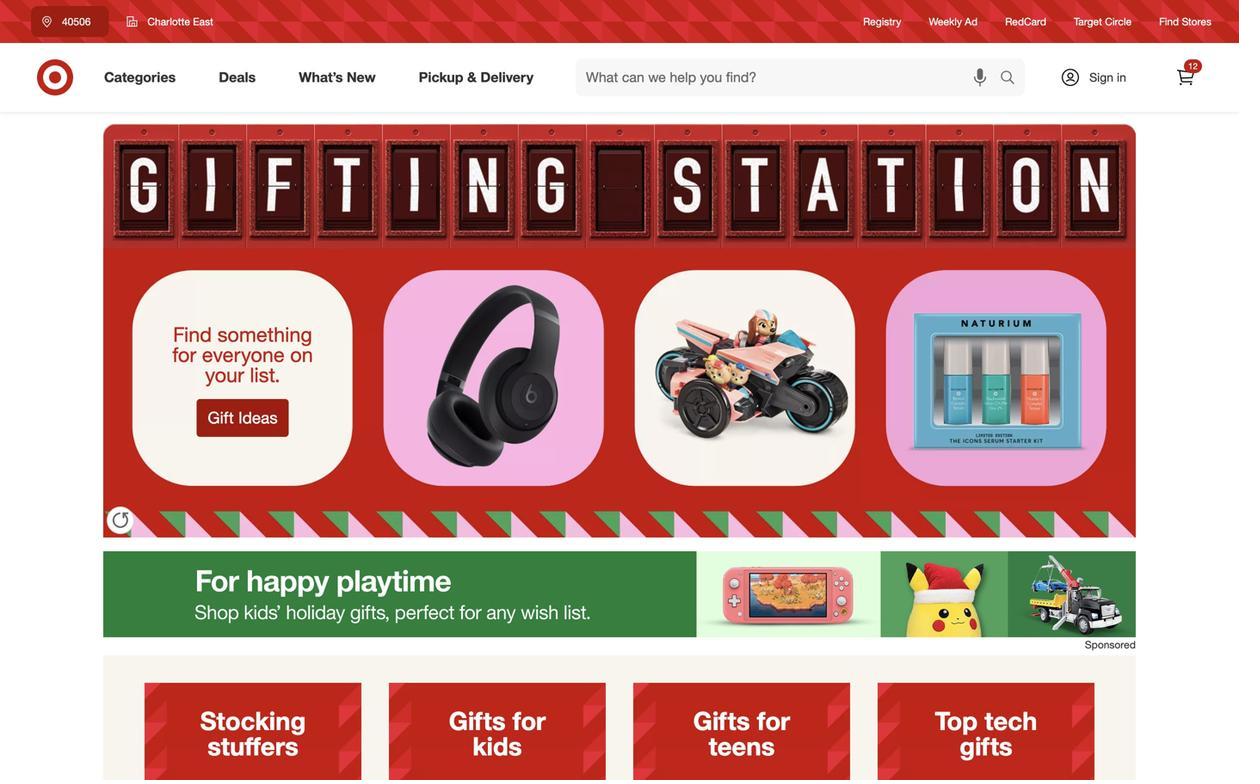 Task type: describe. For each thing, give the bounding box(es) containing it.
charlotte
[[147, 15, 190, 28]]

weekly ad
[[929, 15, 978, 28]]

sign in
[[1090, 70, 1126, 85]]

stocking stuffers
[[200, 706, 306, 762]]

registry link
[[863, 14, 902, 29]]

ad
[[965, 15, 978, 28]]

advertisement region
[[103, 552, 1136, 638]]

delivery
[[481, 69, 534, 86]]

weekly ad link
[[929, 14, 978, 29]]

for inside "find something for everyone on your list."
[[172, 343, 196, 367]]

what's
[[299, 69, 343, 86]]

find stores
[[1159, 15, 1212, 28]]

stuffers
[[208, 731, 299, 762]]

kids
[[473, 731, 522, 762]]

gift ideas button
[[197, 399, 289, 437]]

redcard
[[1005, 15, 1047, 28]]

something
[[217, 322, 312, 347]]

registry
[[863, 15, 902, 28]]

gifts for kids
[[449, 706, 546, 762]]

what's new
[[299, 69, 376, 86]]

40506 button
[[31, 6, 109, 37]]

pickup & delivery link
[[404, 59, 555, 96]]

everyone
[[202, 343, 285, 367]]

what's new link
[[284, 59, 397, 96]]

list.
[[250, 363, 280, 387]]

stocking
[[200, 706, 306, 737]]

target circle link
[[1074, 14, 1132, 29]]

gifts for kids
[[449, 706, 506, 737]]

find for find stores
[[1159, 15, 1179, 28]]

gifts for teens
[[693, 706, 790, 762]]

stores
[[1182, 15, 1212, 28]]

12
[[1188, 61, 1198, 71]]

top
[[935, 706, 978, 737]]

categories link
[[90, 59, 197, 96]]

redcard link
[[1005, 14, 1047, 29]]

gift
[[208, 408, 234, 428]]

east
[[193, 15, 213, 28]]

pickup & delivery
[[419, 69, 534, 86]]



Task type: vqa. For each thing, say whether or not it's contained in the screenshot.
Deals link
yes



Task type: locate. For each thing, give the bounding box(es) containing it.
for
[[172, 343, 196, 367], [513, 706, 546, 737], [757, 706, 790, 737]]

0 horizontal spatial find
[[173, 322, 212, 347]]

gifts
[[960, 731, 1013, 762]]

tech
[[985, 706, 1038, 737]]

gifts inside gifts for teens
[[693, 706, 750, 737]]

for for gifts for kids
[[513, 706, 546, 737]]

0 horizontal spatial for
[[172, 343, 196, 367]]

find left stores
[[1159, 15, 1179, 28]]

&
[[467, 69, 477, 86]]

charlotte east
[[147, 15, 213, 28]]

categories
[[104, 69, 176, 86]]

2 horizontal spatial for
[[757, 706, 790, 737]]

sponsored
[[1085, 639, 1136, 652]]

your
[[205, 363, 244, 387]]

for inside gifts for teens
[[757, 706, 790, 737]]

1 horizontal spatial for
[[513, 706, 546, 737]]

sign in link
[[1046, 59, 1153, 96]]

What can we help you find? suggestions appear below search field
[[576, 59, 1004, 96]]

1 vertical spatial find
[[173, 322, 212, 347]]

stocking stuffers link
[[131, 670, 375, 781]]

in
[[1117, 70, 1126, 85]]

for inside gifts for kids
[[513, 706, 546, 737]]

2 gifts from the left
[[693, 706, 750, 737]]

teens
[[709, 731, 775, 762]]

search
[[992, 71, 1034, 87]]

gifting station image
[[103, 112, 1136, 538]]

sign
[[1090, 70, 1114, 85]]

12 link
[[1167, 59, 1205, 96]]

new
[[347, 69, 376, 86]]

for for gifts for teens
[[757, 706, 790, 737]]

target
[[1074, 15, 1102, 28]]

1 horizontal spatial gifts
[[693, 706, 750, 737]]

find inside "find something for everyone on your list."
[[173, 322, 212, 347]]

1 horizontal spatial find
[[1159, 15, 1179, 28]]

pickup
[[419, 69, 464, 86]]

weekly
[[929, 15, 962, 28]]

0 vertical spatial find
[[1159, 15, 1179, 28]]

circle
[[1105, 15, 1132, 28]]

search button
[[992, 59, 1034, 100]]

on
[[290, 343, 313, 367]]

gift ideas
[[208, 408, 278, 428]]

target circle
[[1074, 15, 1132, 28]]

0 horizontal spatial gifts
[[449, 706, 506, 737]]

find stores link
[[1159, 14, 1212, 29]]

gifts for teens
[[693, 706, 750, 737]]

40506
[[62, 15, 91, 28]]

top tech gifts
[[935, 706, 1038, 762]]

top tech gifts link
[[864, 670, 1109, 781]]

gifts for teens link
[[620, 670, 864, 781]]

find for find something for everyone on your list.
[[173, 322, 212, 347]]

ideas
[[238, 408, 278, 428]]

charlotte east button
[[116, 6, 224, 37]]

gifts inside gifts for kids
[[449, 706, 506, 737]]

gifts
[[449, 706, 506, 737], [693, 706, 750, 737]]

find up your
[[173, 322, 212, 347]]

find something for everyone on your list.
[[172, 322, 313, 387]]

find inside find stores link
[[1159, 15, 1179, 28]]

find
[[1159, 15, 1179, 28], [173, 322, 212, 347]]

1 gifts from the left
[[449, 706, 506, 737]]

deals link
[[204, 59, 277, 96]]

deals
[[219, 69, 256, 86]]



